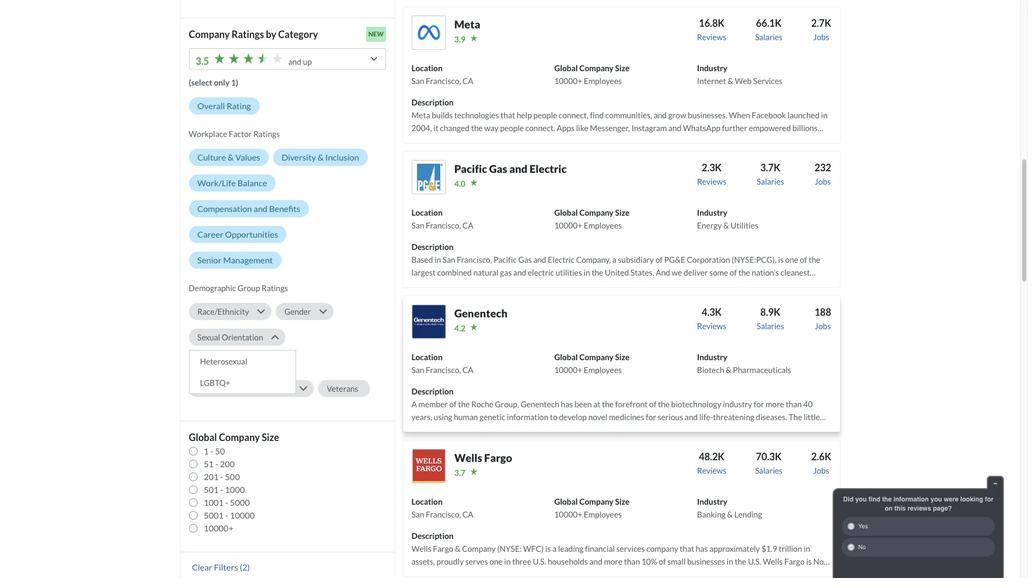 Task type: vqa. For each thing, say whether or not it's contained in the screenshot.


Task type: describe. For each thing, give the bounding box(es) containing it.
and up
[[289, 57, 312, 66]]

employees for meta
[[584, 76, 622, 86]]

8.9k salaries
[[757, 306, 785, 331]]

diversity & inclusion button
[[273, 149, 368, 166]]

location san francisco, ca for wells fargo
[[412, 497, 474, 520]]

only
[[214, 78, 230, 87]]

technology.
[[575, 149, 616, 159]]

salaries for genentech
[[757, 321, 785, 331]]

global company size 10000+ employees for meta
[[555, 63, 630, 86]]

toward
[[618, 136, 644, 146]]

employees for pacific gas and electric
[[584, 221, 622, 230]]

size for genentech
[[616, 353, 630, 362]]

4.0
[[455, 179, 466, 189]]

opportunities
[[225, 229, 278, 239]]

this
[[895, 505, 907, 513]]

fargo
[[485, 452, 513, 465]]

for
[[986, 496, 994, 504]]

51 - 200
[[204, 459, 235, 469]]

and left the up at the left top
[[289, 57, 302, 66]]

disabilities
[[240, 358, 280, 368]]

caregiver
[[257, 384, 292, 394]]

genentech image
[[412, 305, 446, 339]]

pacific gas and electric
[[455, 162, 567, 175]]

- for 51
[[215, 459, 218, 469]]

reality
[[412, 149, 435, 159]]

compensation and benefits button
[[189, 200, 309, 218]]

1 vertical spatial help
[[445, 149, 460, 159]]

web
[[735, 76, 752, 86]]

work/life balance button
[[189, 175, 276, 192]]

reviews for meta
[[698, 32, 727, 42]]

reviews for pacific gas and electric
[[698, 177, 727, 186]]

evolution
[[511, 149, 544, 159]]

1001 - 5000
[[204, 498, 250, 508]]

salaries for wells fargo
[[756, 466, 783, 476]]

industry for meta
[[698, 63, 728, 73]]

size for pacific gas and electric
[[616, 208, 630, 218]]

career
[[197, 229, 224, 239]]

0 vertical spatial ratings
[[232, 28, 264, 40]]

experiences
[[683, 136, 725, 146]]

location for pacific gas and electric
[[412, 208, 443, 218]]

people
[[197, 358, 222, 368]]

location san francisco, ca for pacific gas and electric
[[412, 208, 474, 230]]

culture
[[197, 152, 226, 162]]

2d
[[577, 136, 588, 146]]

apps
[[557, 123, 575, 133]]

5000
[[230, 498, 250, 508]]

jobs for meta
[[814, 32, 830, 42]]

16.8k reviews
[[698, 17, 727, 42]]

50
[[215, 446, 225, 457]]

global company size 10000+ employees for genentech
[[555, 353, 630, 375]]

builds
[[432, 110, 453, 120]]

company for pacific gas and electric
[[580, 208, 614, 218]]

senior management
[[197, 255, 273, 265]]

filters
[[214, 563, 238, 573]]

10000
[[230, 511, 255, 521]]

people with disabilities
[[197, 358, 280, 368]]

2 vertical spatial meta
[[495, 136, 514, 146]]

& for genentech
[[726, 365, 732, 375]]

4.2
[[455, 324, 466, 333]]

find inside description meta builds technologies that help people connect, find communities, and grow businesses. when facebook launched in 2004, it changed the way people connect. apps like messenger, instagram and whatsapp further empowered billions around the world. now, meta is moving beyond 2d screens toward immersive experiences like augmented and virtual reality to help build the next evolution in social technology.
[[591, 110, 604, 120]]

family
[[232, 384, 255, 394]]

10000+ for meta
[[555, 76, 583, 86]]

ca for meta
[[463, 76, 474, 86]]

veterans
[[327, 384, 359, 394]]

group
[[238, 283, 260, 293]]

biotech
[[698, 365, 725, 375]]

1 you from the left
[[856, 496, 867, 504]]

clear
[[192, 563, 212, 573]]

reviews for wells fargo
[[698, 466, 727, 476]]

(2)
[[240, 563, 250, 573]]

0 vertical spatial like
[[577, 123, 589, 133]]

pacific gas and electric image
[[412, 160, 446, 194]]

501
[[204, 485, 219, 495]]

did
[[844, 496, 854, 504]]

3.7k salaries
[[757, 162, 785, 186]]

48.2k reviews
[[698, 451, 727, 476]]

to
[[436, 149, 444, 159]]

san for meta
[[412, 76, 425, 86]]

232
[[815, 162, 832, 174]]

yes
[[859, 524, 869, 530]]

clear filters (2)
[[192, 563, 250, 573]]

culture & values
[[197, 152, 260, 162]]

clear filters (2) button
[[189, 562, 253, 573]]

pacific
[[455, 162, 487, 175]]

information
[[894, 496, 930, 504]]

francisco, for meta
[[426, 76, 461, 86]]

jobs for genentech
[[816, 321, 832, 331]]

(select only 1)
[[189, 78, 238, 87]]

location san francisco, ca for genentech
[[412, 353, 474, 375]]

5001 - 10000
[[204, 511, 255, 521]]

diversity & inclusion
[[282, 152, 359, 162]]

reviews for genentech
[[698, 321, 727, 331]]

10000+ for wells fargo
[[555, 510, 583, 520]]

industry biotech & pharmaceuticals
[[698, 353, 792, 375]]

& for pacific gas and electric
[[724, 221, 730, 230]]

1)
[[231, 78, 238, 87]]

electric
[[530, 162, 567, 175]]

industry banking & lending
[[698, 497, 763, 520]]

ca for wells fargo
[[463, 510, 474, 520]]

1
[[204, 446, 209, 457]]

size for wells fargo
[[616, 497, 630, 507]]

the up to
[[439, 136, 450, 146]]

2.6k
[[812, 451, 832, 463]]

501 - 1000
[[204, 485, 245, 495]]

company ratings by category
[[189, 28, 318, 40]]

values
[[236, 152, 260, 162]]

0 vertical spatial help
[[517, 110, 532, 120]]

further
[[723, 123, 748, 133]]

3.5
[[196, 55, 209, 67]]

is
[[515, 136, 521, 146]]

1 horizontal spatial people
[[534, 110, 558, 120]]

the down now,
[[481, 149, 493, 159]]

next
[[494, 149, 510, 159]]

ca for genentech
[[463, 365, 474, 375]]

global for pacific gas and electric
[[555, 208, 578, 218]]

facebook
[[752, 110, 787, 120]]

0 horizontal spatial people
[[500, 123, 524, 133]]

description for pacific gas and electric
[[412, 242, 454, 252]]

whatsapp
[[683, 123, 721, 133]]

global for genentech
[[555, 353, 578, 362]]

and down evolution
[[510, 162, 528, 175]]

232 jobs
[[815, 162, 832, 186]]

find inside did you find the information you were looking for on this reviews page?
[[869, 496, 881, 504]]

san for wells fargo
[[412, 510, 425, 520]]

- for 5001
[[225, 511, 228, 521]]

salaries for meta
[[756, 32, 783, 42]]

career opportunities button
[[189, 226, 287, 243]]

ratings for factor
[[254, 129, 280, 139]]

work/life balance
[[197, 178, 267, 188]]

2.6k jobs
[[812, 451, 832, 476]]

2004,
[[412, 123, 432, 133]]

industry for pacific gas and electric
[[698, 208, 728, 218]]



Task type: locate. For each thing, give the bounding box(es) containing it.
energy
[[698, 221, 722, 230]]

wells fargo
[[455, 452, 513, 465]]

no
[[859, 544, 867, 551]]

the inside did you find the information you were looking for on this reviews page?
[[883, 496, 892, 504]]

francisco, down 4.2
[[426, 365, 461, 375]]

ratings right factor
[[254, 129, 280, 139]]

3 employees from the top
[[584, 365, 622, 375]]

and up instagram
[[654, 110, 667, 120]]

- for 1001
[[225, 498, 228, 508]]

like up 2d
[[577, 123, 589, 133]]

you
[[856, 496, 867, 504], [931, 496, 943, 504]]

3.7
[[455, 468, 466, 478]]

0 horizontal spatial find
[[591, 110, 604, 120]]

that
[[501, 110, 516, 120]]

1 vertical spatial find
[[869, 496, 881, 504]]

the up on on the right bottom of page
[[883, 496, 892, 504]]

1000
[[225, 485, 245, 495]]

4 employees from the top
[[584, 510, 622, 520]]

culture & values button
[[189, 149, 269, 166]]

51
[[204, 459, 214, 469]]

& inside button
[[228, 152, 234, 162]]

3 reviews from the top
[[698, 321, 727, 331]]

2 description from the top
[[412, 242, 454, 252]]

and
[[289, 57, 302, 66], [654, 110, 667, 120], [669, 123, 682, 133], [782, 136, 795, 146], [510, 162, 528, 175], [254, 204, 268, 214]]

industry for genentech
[[698, 353, 728, 362]]

category
[[278, 28, 318, 40]]

global company size 10000+ employees for wells fargo
[[555, 497, 630, 520]]

- right 1001
[[225, 498, 228, 508]]

wells fargo image
[[412, 450, 446, 484]]

2 global company size 10000+ employees from the top
[[555, 208, 630, 230]]

1 horizontal spatial find
[[869, 496, 881, 504]]

like down 'further'
[[727, 136, 739, 146]]

pharmaceuticals
[[734, 365, 792, 375]]

0 horizontal spatial in
[[546, 149, 552, 159]]

parent
[[197, 384, 221, 394]]

industry inside industry banking & lending
[[698, 497, 728, 507]]

new
[[369, 30, 384, 38]]

3 ca from the top
[[463, 365, 474, 375]]

ratings left by
[[232, 28, 264, 40]]

ratings right group
[[262, 283, 288, 293]]

size
[[616, 63, 630, 73], [616, 208, 630, 218], [616, 353, 630, 362], [262, 432, 279, 444], [616, 497, 630, 507]]

4 francisco, from the top
[[426, 510, 461, 520]]

jobs down the 232
[[816, 177, 832, 186]]

salaries down 8.9k
[[757, 321, 785, 331]]

1 - 50
[[204, 446, 225, 457]]

1 horizontal spatial in
[[822, 110, 828, 120]]

san
[[412, 76, 425, 86], [412, 221, 425, 230], [412, 365, 425, 375], [412, 510, 425, 520]]

industry up banking
[[698, 497, 728, 507]]

people down 'that'
[[500, 123, 524, 133]]

ratings for group
[[262, 283, 288, 293]]

4 description from the top
[[412, 532, 454, 541]]

work/life
[[197, 178, 236, 188]]

demographic
[[189, 283, 236, 293]]

4 industry from the top
[[698, 497, 728, 507]]

2 san from the top
[[412, 221, 425, 230]]

1 vertical spatial in
[[546, 149, 552, 159]]

industry internet & web services
[[698, 63, 783, 86]]

10000+ for genentech
[[555, 365, 583, 375]]

francisco, for genentech
[[426, 365, 461, 375]]

48.2k
[[699, 451, 725, 463]]

& inside industry internet & web services
[[728, 76, 734, 86]]

company
[[189, 28, 230, 40], [580, 63, 614, 73], [580, 208, 614, 218], [580, 353, 614, 362], [219, 432, 260, 444], [580, 497, 614, 507]]

description inside description meta builds technologies that help people connect, find communities, and grow businesses. when facebook launched in 2004, it changed the way people connect. apps like messenger, instagram and whatsapp further empowered billions around the world. now, meta is moving beyond 2d screens toward immersive experiences like augmented and virtual reality to help build the next evolution in social technology.
[[412, 97, 454, 107]]

location down the genentech image
[[412, 353, 443, 362]]

2 you from the left
[[931, 496, 943, 504]]

1 employees from the top
[[584, 76, 622, 86]]

3.9
[[455, 34, 466, 44]]

1 reviews from the top
[[698, 32, 727, 42]]

2 location san francisco, ca from the top
[[412, 208, 474, 230]]

francisco, down 3.7
[[426, 510, 461, 520]]

3 description from the top
[[412, 387, 454, 396]]

jobs inside 2.6k jobs
[[814, 466, 830, 476]]

the
[[471, 123, 483, 133], [439, 136, 450, 146], [481, 149, 493, 159], [883, 496, 892, 504]]

location san francisco, ca down the 3.9
[[412, 63, 474, 86]]

location san francisco, ca down 4.0
[[412, 208, 474, 230]]

3 san from the top
[[412, 365, 425, 375]]

500
[[225, 472, 240, 482]]

0 vertical spatial meta
[[455, 18, 481, 30]]

1 global company size 10000+ employees from the top
[[555, 63, 630, 86]]

jobs inside 2.7k jobs
[[814, 32, 830, 42]]

1 horizontal spatial like
[[727, 136, 739, 146]]

san down pacific gas and electric 'image'
[[412, 221, 425, 230]]

- right 201
[[220, 472, 223, 482]]

16.8k
[[699, 17, 725, 29]]

salaries
[[756, 32, 783, 42], [757, 177, 785, 186], [757, 321, 785, 331], [756, 466, 783, 476]]

industry for wells fargo
[[698, 497, 728, 507]]

& right energy at the top right of page
[[724, 221, 730, 230]]

- down '1001 - 5000'
[[225, 511, 228, 521]]

global for meta
[[555, 63, 578, 73]]

meta up 2004,
[[412, 110, 431, 120]]

location for wells fargo
[[412, 497, 443, 507]]

5001
[[204, 511, 224, 521]]

2 reviews from the top
[[698, 177, 727, 186]]

188 jobs
[[815, 306, 832, 331]]

reviews down "48.2k"
[[698, 466, 727, 476]]

- for 1
[[211, 446, 214, 457]]

location down meta image
[[412, 63, 443, 73]]

& right biotech
[[726, 365, 732, 375]]

1 industry from the top
[[698, 63, 728, 73]]

1 description from the top
[[412, 97, 454, 107]]

around
[[412, 136, 437, 146]]

overall rating button
[[189, 97, 260, 115]]

and left virtual
[[782, 136, 795, 146]]

0 vertical spatial find
[[591, 110, 604, 120]]

industry energy & utilities
[[698, 208, 759, 230]]

4 ca from the top
[[463, 510, 474, 520]]

san for pacific gas and electric
[[412, 221, 425, 230]]

the down technologies
[[471, 123, 483, 133]]

san up 2004,
[[412, 76, 425, 86]]

ca for pacific gas and electric
[[463, 221, 474, 230]]

1 vertical spatial ratings
[[254, 129, 280, 139]]

instagram
[[632, 123, 667, 133]]

2 francisco, from the top
[[426, 221, 461, 230]]

salaries for pacific gas and electric
[[757, 177, 785, 186]]

2 employees from the top
[[584, 221, 622, 230]]

3 global company size 10000+ employees from the top
[[555, 353, 630, 375]]

screens
[[590, 136, 617, 146]]

salaries down 66.1k
[[756, 32, 783, 42]]

1 vertical spatial meta
[[412, 110, 431, 120]]

& inside button
[[318, 152, 324, 162]]

overall rating
[[197, 101, 251, 111]]

san down the genentech image
[[412, 365, 425, 375]]

jobs down 2.7k in the top right of the page
[[814, 32, 830, 42]]

0 horizontal spatial like
[[577, 123, 589, 133]]

help right 'that'
[[517, 110, 532, 120]]

1 san from the top
[[412, 76, 425, 86]]

find right did
[[869, 496, 881, 504]]

location for meta
[[412, 63, 443, 73]]

francisco, up "builds"
[[426, 76, 461, 86]]

salaries down 3.7k
[[757, 177, 785, 186]]

genentech
[[455, 307, 508, 320]]

in right the launched
[[822, 110, 828, 120]]

1 location san francisco, ca from the top
[[412, 63, 474, 86]]

reviews
[[908, 505, 932, 513]]

- right 1
[[211, 446, 214, 457]]

empowered
[[750, 123, 792, 133]]

2 ca from the top
[[463, 221, 474, 230]]

4 reviews from the top
[[698, 466, 727, 476]]

you up page?
[[931, 496, 943, 504]]

billions
[[793, 123, 818, 133]]

201 - 500
[[204, 472, 240, 482]]

francisco,
[[426, 76, 461, 86], [426, 221, 461, 230], [426, 365, 461, 375], [426, 510, 461, 520]]

location san francisco, ca
[[412, 63, 474, 86], [412, 208, 474, 230], [412, 353, 474, 375], [412, 497, 474, 520]]

location for genentech
[[412, 353, 443, 362]]

meta up next
[[495, 136, 514, 146]]

industry inside industry biotech & pharmaceuticals
[[698, 353, 728, 362]]

employees for genentech
[[584, 365, 622, 375]]

jobs for wells fargo
[[814, 466, 830, 476]]

- right 51
[[215, 459, 218, 469]]

- for 501
[[220, 485, 223, 495]]

jobs down 2.6k
[[814, 466, 830, 476]]

connect,
[[559, 110, 589, 120]]

jobs inside 188 jobs
[[816, 321, 832, 331]]

4 san from the top
[[412, 510, 425, 520]]

in left social in the right top of the page
[[546, 149, 552, 159]]

global company size 10000+ employees for pacific gas and electric
[[555, 208, 630, 230]]

description for wells fargo
[[412, 532, 454, 541]]

(select
[[189, 78, 213, 87]]

- right "501"
[[220, 485, 223, 495]]

description for genentech
[[412, 387, 454, 396]]

- for 201
[[220, 472, 223, 482]]

with
[[223, 358, 239, 368]]

san down wells fargo image
[[412, 510, 425, 520]]

2 horizontal spatial meta
[[495, 136, 514, 146]]

francisco, for pacific gas and electric
[[426, 221, 461, 230]]

services
[[754, 76, 783, 86]]

& left lending in the right bottom of the page
[[728, 510, 733, 520]]

& inside "industry energy & utilities"
[[724, 221, 730, 230]]

industry inside industry internet & web services
[[698, 63, 728, 73]]

reviews down the 2.3k
[[698, 177, 727, 186]]

ca up technologies
[[463, 76, 474, 86]]

industry up internet
[[698, 63, 728, 73]]

francisco, for wells fargo
[[426, 510, 461, 520]]

2.7k
[[812, 17, 832, 29]]

were
[[945, 496, 959, 504]]

& for meta
[[728, 76, 734, 86]]

0 vertical spatial in
[[822, 110, 828, 120]]

meta image
[[412, 15, 446, 50]]

in
[[822, 110, 828, 120], [546, 149, 552, 159]]

reviews down 16.8k
[[698, 32, 727, 42]]

1 francisco, from the top
[[426, 76, 461, 86]]

3 location san francisco, ca from the top
[[412, 353, 474, 375]]

& left web
[[728, 76, 734, 86]]

communities,
[[606, 110, 653, 120]]

4 global company size 10000+ employees from the top
[[555, 497, 630, 520]]

did you find the information you were looking for on this reviews page?
[[844, 496, 994, 513]]

beyond
[[550, 136, 576, 146]]

global for wells fargo
[[555, 497, 578, 507]]

find up the messenger,
[[591, 110, 604, 120]]

1 horizontal spatial you
[[931, 496, 943, 504]]

industry up biotech
[[698, 353, 728, 362]]

company for wells fargo
[[580, 497, 614, 507]]

you right did
[[856, 496, 867, 504]]

jobs for pacific gas and electric
[[816, 177, 832, 186]]

1 location from the top
[[412, 63, 443, 73]]

& inside industry biotech & pharmaceuticals
[[726, 365, 732, 375]]

san for genentech
[[412, 365, 425, 375]]

wells
[[455, 452, 483, 465]]

utilities
[[731, 221, 759, 230]]

& inside industry banking & lending
[[728, 510, 733, 520]]

description
[[412, 97, 454, 107], [412, 242, 454, 252], [412, 387, 454, 396], [412, 532, 454, 541]]

1 horizontal spatial help
[[517, 110, 532, 120]]

overall
[[197, 101, 225, 111]]

1 ca from the top
[[463, 76, 474, 86]]

0 vertical spatial people
[[534, 110, 558, 120]]

2 location from the top
[[412, 208, 443, 218]]

and down grow
[[669, 123, 682, 133]]

4 location san francisco, ca from the top
[[412, 497, 474, 520]]

reviews down 4.3k
[[698, 321, 727, 331]]

4 location from the top
[[412, 497, 443, 507]]

sexual orientation
[[197, 333, 263, 342]]

0 horizontal spatial meta
[[412, 110, 431, 120]]

location san francisco, ca down 3.7
[[412, 497, 474, 520]]

3 francisco, from the top
[[426, 365, 461, 375]]

industry up energy at the top right of page
[[698, 208, 728, 218]]

meta up the 3.9
[[455, 18, 481, 30]]

1 vertical spatial people
[[500, 123, 524, 133]]

people up connect.
[[534, 110, 558, 120]]

employees for wells fargo
[[584, 510, 622, 520]]

looking
[[961, 496, 984, 504]]

virtual
[[796, 136, 819, 146]]

francisco, down 4.0
[[426, 221, 461, 230]]

2 vertical spatial ratings
[[262, 283, 288, 293]]

location down pacific gas and electric 'image'
[[412, 208, 443, 218]]

internet
[[698, 76, 727, 86]]

location san francisco, ca down 4.2
[[412, 353, 474, 375]]

location down wells fargo image
[[412, 497, 443, 507]]

help right to
[[445, 149, 460, 159]]

way
[[485, 123, 499, 133]]

career opportunities
[[197, 229, 278, 239]]

0 horizontal spatial help
[[445, 149, 460, 159]]

1001
[[204, 498, 224, 508]]

1 vertical spatial like
[[727, 136, 739, 146]]

like
[[577, 123, 589, 133], [727, 136, 739, 146]]

& left the inclusion
[[318, 152, 324, 162]]

industry inside "industry energy & utilities"
[[698, 208, 728, 218]]

ca down 4.2
[[463, 365, 474, 375]]

rating
[[227, 101, 251, 111]]

jobs inside 232 jobs
[[816, 177, 832, 186]]

race/ethnicity
[[197, 307, 249, 317]]

launched
[[788, 110, 820, 120]]

2 industry from the top
[[698, 208, 728, 218]]

company for genentech
[[580, 353, 614, 362]]

on
[[885, 505, 893, 513]]

1 horizontal spatial meta
[[455, 18, 481, 30]]

3 location from the top
[[412, 353, 443, 362]]

8.9k
[[761, 306, 781, 318]]

build
[[462, 149, 479, 159]]

0 horizontal spatial you
[[856, 496, 867, 504]]

2.7k jobs
[[812, 17, 832, 42]]

201
[[204, 472, 219, 482]]

and left benefits
[[254, 204, 268, 214]]

70.3k salaries
[[756, 451, 783, 476]]

& for wells fargo
[[728, 510, 733, 520]]

jobs down 188
[[816, 321, 832, 331]]

and inside 'button'
[[254, 204, 268, 214]]

location san francisco, ca for meta
[[412, 63, 474, 86]]

company for meta
[[580, 63, 614, 73]]

help
[[517, 110, 532, 120], [445, 149, 460, 159]]

find
[[591, 110, 604, 120], [869, 496, 881, 504]]

size for meta
[[616, 63, 630, 73]]

& left "values"
[[228, 152, 234, 162]]

2.3k reviews
[[698, 162, 727, 186]]

management
[[223, 255, 273, 265]]

ca down 4.0
[[463, 221, 474, 230]]

banking
[[698, 510, 726, 520]]

10000+ for pacific gas and electric
[[555, 221, 583, 230]]

3 industry from the top
[[698, 353, 728, 362]]

ca down 3.7
[[463, 510, 474, 520]]

salaries down 70.3k
[[756, 466, 783, 476]]



